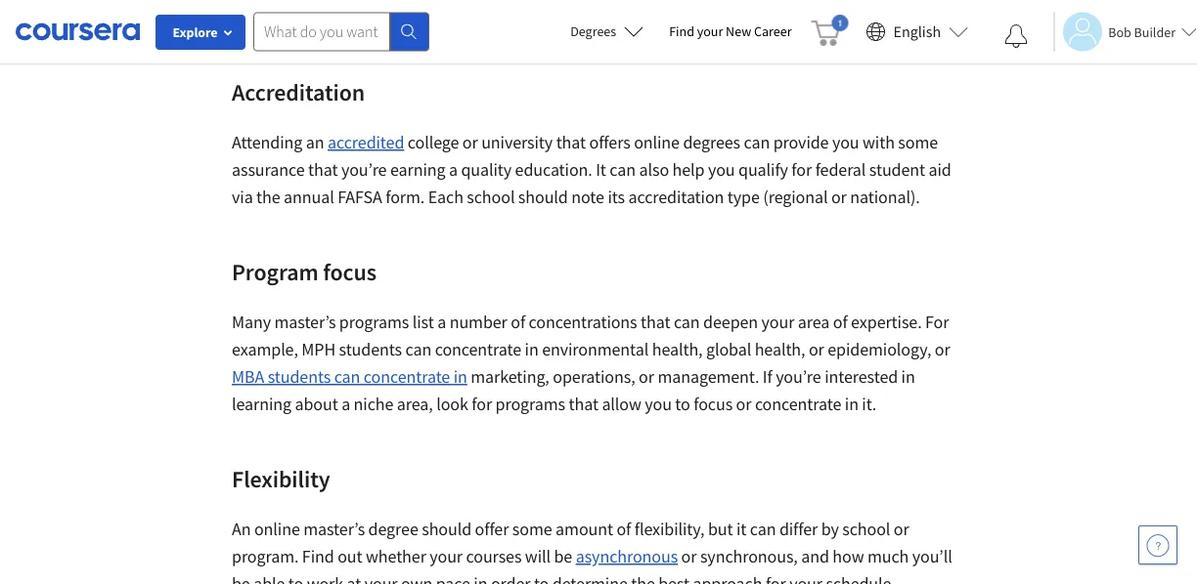 Task type: locate. For each thing, give the bounding box(es) containing it.
global
[[706, 339, 751, 361]]

find
[[669, 22, 694, 40], [302, 546, 334, 568]]

can right it
[[610, 159, 636, 181]]

0 horizontal spatial health,
[[652, 339, 703, 361]]

1 vertical spatial concentrate
[[364, 366, 450, 388]]

or inside an online master's degree should offer some amount of flexibility, but it can differ by school or program. find out whether your courses will be
[[894, 519, 909, 541]]

1 vertical spatial master's
[[303, 519, 365, 541]]

in down courses
[[474, 574, 488, 585]]

0 horizontal spatial school
[[467, 186, 515, 208]]

the inside or synchronous, and how much you'll be able to work at your own pace in order to determine the best approach for your schedule.
[[631, 574, 655, 585]]

a up each
[[449, 159, 458, 181]]

own
[[401, 574, 433, 585]]

2 vertical spatial for
[[766, 574, 786, 585]]

a inside marketing, operations, or management. if you're interested in learning about a niche area, look for programs that allow you to focus or concentrate in it.
[[342, 394, 350, 416]]

0 vertical spatial you're
[[341, 159, 387, 181]]

or inside or synchronous, and how much you'll be able to work at your own pace in order to determine the best approach for your schedule.
[[681, 546, 697, 568]]

with
[[863, 132, 895, 154]]

online inside an online master's degree should offer some amount of flexibility, but it can differ by school or program. find out whether your courses will be
[[254, 519, 300, 541]]

asynchronous link
[[576, 546, 678, 568]]

0 vertical spatial find
[[669, 22, 694, 40]]

in inside or synchronous, and how much you'll be able to work at your own pace in order to determine the best approach for your schedule.
[[474, 574, 488, 585]]

to right able
[[288, 574, 303, 585]]

find inside an online master's degree should offer some amount of flexibility, but it can differ by school or program. find out whether your courses will be
[[302, 546, 334, 568]]

master's inside the many master's programs list a number of concentrations that can deepen your area of expertise. for example, mph students can concentrate in environmental health, global health, or epidemiology, or mba students can concentrate in
[[274, 312, 336, 334]]

can down "list"
[[405, 339, 432, 361]]

1 health, from the left
[[652, 339, 703, 361]]

it
[[596, 159, 606, 181]]

many master's programs list a number of concentrations that can deepen your area of expertise. for example, mph students can concentrate in environmental health, global health, or epidemiology, or mba students can concentrate in
[[232, 312, 950, 388]]

1 horizontal spatial you're
[[776, 366, 821, 388]]

0 vertical spatial online
[[634, 132, 680, 154]]

english button
[[858, 0, 976, 64]]

factors
[[367, 6, 417, 28]]

attending
[[232, 132, 303, 154]]

that up environmental
[[641, 312, 671, 334]]

0 vertical spatial the
[[256, 186, 280, 208]]

school down "quality"
[[467, 186, 515, 208]]

1 horizontal spatial students
[[339, 339, 402, 361]]

for down the 'synchronous,'
[[766, 574, 786, 585]]

0 horizontal spatial you're
[[341, 159, 387, 181]]

of right area
[[833, 312, 848, 334]]

the inside college or university that offers online degrees can provide you with some assurance that you're earning a quality education. it can also help you qualify for federal student aid via the annual fafsa form. each school should note its accreditation type (regional or national).
[[256, 186, 280, 208]]

of up asynchronous
[[617, 519, 631, 541]]

1 vertical spatial the
[[631, 574, 655, 585]]

concentrate
[[435, 339, 521, 361], [364, 366, 450, 388], [755, 394, 842, 416]]

2 vertical spatial concentrate
[[755, 394, 842, 416]]

allow
[[602, 394, 641, 416]]

that inside the many master's programs list a number of concentrations that can deepen your area of expertise. for example, mph students can concentrate in environmental health, global health, or epidemiology, or mba students can concentrate in
[[641, 312, 671, 334]]

your left area
[[762, 312, 795, 334]]

or up allow
[[639, 366, 654, 388]]

to inside marketing, operations, or management. if you're interested in learning about a niche area, look for programs that allow you to focus or concentrate in it.
[[675, 394, 690, 416]]

explore button
[[156, 15, 246, 50]]

can left deepen
[[674, 312, 700, 334]]

health, up if
[[755, 339, 806, 361]]

should down education.
[[518, 186, 568, 208]]

college or university that offers online degrees can provide you with some assurance that you're earning a quality education. it can also help you qualify for federal student aid via the annual fafsa form. each school should note its accreditation type (regional or national).
[[232, 132, 952, 208]]

career
[[754, 22, 792, 40]]

an online master's degree should offer some amount of flexibility, but it can differ by school or program. find out whether your courses will be
[[232, 519, 909, 568]]

find up work
[[302, 546, 334, 568]]

degrees
[[570, 22, 616, 40]]

at
[[347, 574, 361, 585]]

some up student on the top of the page
[[898, 132, 938, 154]]

or up much
[[894, 519, 909, 541]]

over
[[290, 6, 322, 28]]

for down provide
[[792, 159, 812, 181]]

0 horizontal spatial programs
[[339, 312, 409, 334]]

1 vertical spatial be
[[232, 574, 250, 585]]

the right via
[[256, 186, 280, 208]]

0 horizontal spatial for
[[472, 394, 492, 416]]

school
[[467, 186, 515, 208], [843, 519, 891, 541]]

or down management.
[[736, 394, 752, 416]]

incorporate
[[480, 6, 564, 28]]

master's up out
[[303, 519, 365, 541]]

programs down marketing, at the left bottom
[[496, 394, 565, 416]]

1 horizontal spatial should
[[518, 186, 568, 208]]

1 horizontal spatial some
[[898, 132, 938, 154]]

students up about
[[268, 366, 331, 388]]

1 vertical spatial should
[[422, 519, 472, 541]]

0 vertical spatial some
[[898, 132, 938, 154]]

the down asynchronous link
[[631, 574, 655, 585]]

to down will
[[534, 574, 549, 585]]

1 horizontal spatial school
[[843, 519, 891, 541]]

for inside college or university that offers online degrees can provide you with some assurance that you're earning a quality education. it can also help you qualify for federal student aid via the annual fafsa form. each school should note its accreditation type (regional or national).
[[792, 159, 812, 181]]

approach
[[693, 574, 762, 585]]

synchronous,
[[700, 546, 798, 568]]

flexibility,
[[635, 519, 705, 541]]

or down area
[[809, 339, 824, 361]]

you're inside college or university that offers online degrees can provide you with some assurance that you're earning a quality education. it can also help you qualify for federal student aid via the annual fafsa form. each school should note its accreditation type (regional or national).
[[341, 159, 387, 181]]

help
[[673, 159, 705, 181]]

1 horizontal spatial for
[[766, 574, 786, 585]]

online up program.
[[254, 519, 300, 541]]

annual
[[284, 186, 334, 208]]

0 vertical spatial focus
[[323, 257, 377, 287]]

number
[[450, 312, 507, 334]]

example,
[[232, 339, 298, 361]]

schedule.
[[826, 574, 896, 585]]

for right "look"
[[472, 394, 492, 416]]

bob builder button
[[1054, 12, 1197, 51]]

school up how at the bottom of page
[[843, 519, 891, 541]]

1 vertical spatial you're
[[776, 366, 821, 388]]

1 horizontal spatial of
[[617, 519, 631, 541]]

1 vertical spatial school
[[843, 519, 891, 541]]

focus down management.
[[694, 394, 733, 416]]

1 vertical spatial focus
[[694, 394, 733, 416]]

1 horizontal spatial be
[[554, 546, 572, 568]]

learning
[[232, 394, 291, 416]]

a right "list"
[[437, 312, 446, 334]]

1 vertical spatial find
[[302, 546, 334, 568]]

0 vertical spatial should
[[518, 186, 568, 208]]

some inside an online master's degree should offer some amount of flexibility, but it can differ by school or program. find out whether your courses will be
[[512, 519, 552, 541]]

can
[[451, 6, 477, 28], [744, 132, 770, 154], [610, 159, 636, 181], [674, 312, 700, 334], [405, 339, 432, 361], [334, 366, 360, 388], [750, 519, 776, 541]]

in left the it.
[[845, 394, 859, 416]]

asynchronous
[[576, 546, 678, 568]]

concentrate up area,
[[364, 366, 450, 388]]

0 horizontal spatial of
[[511, 312, 525, 334]]

focus right program
[[323, 257, 377, 287]]

let's
[[232, 6, 265, 28]]

mph
[[302, 339, 336, 361]]

concentrate down number
[[435, 339, 521, 361]]

your up pace
[[430, 546, 463, 568]]

0 horizontal spatial to
[[288, 574, 303, 585]]

you right allow
[[645, 394, 672, 416]]

1 horizontal spatial health,
[[755, 339, 806, 361]]

should left offer
[[422, 519, 472, 541]]

concentrate down if
[[755, 394, 842, 416]]

you up federal
[[832, 132, 859, 154]]

None search field
[[253, 12, 429, 51]]

0 vertical spatial for
[[792, 159, 812, 181]]

of inside an online master's degree should offer some amount of flexibility, but it can differ by school or program. find out whether your courses will be
[[617, 519, 631, 541]]

0 horizontal spatial the
[[256, 186, 280, 208]]

or synchronous, and how much you'll be able to work at your own pace in order to determine the best approach for your schedule.
[[232, 546, 953, 585]]

online inside college or university that offers online degrees can provide you with some assurance that you're earning a quality education. it can also help you qualify for federal student aid via the annual fafsa form. each school should note its accreditation type (regional or national).
[[634, 132, 680, 154]]

1 horizontal spatial the
[[631, 574, 655, 585]]

a down mba students can concentrate in link
[[342, 394, 350, 416]]

0 vertical spatial school
[[467, 186, 515, 208]]

0 horizontal spatial focus
[[323, 257, 377, 287]]

interested
[[825, 366, 898, 388]]

can up qualify
[[744, 132, 770, 154]]

0 horizontal spatial students
[[268, 366, 331, 388]]

can left incorporate
[[451, 6, 477, 28]]

health,
[[652, 339, 703, 361], [755, 339, 806, 361]]

earning
[[390, 159, 446, 181]]

you're right if
[[776, 366, 821, 388]]

look
[[436, 394, 468, 416]]

of
[[511, 312, 525, 334], [833, 312, 848, 334], [617, 519, 631, 541]]

its
[[608, 186, 625, 208]]

students up mba students can concentrate in link
[[339, 339, 402, 361]]

master's up the mph
[[274, 312, 336, 334]]

a left few
[[325, 6, 334, 28]]

1 horizontal spatial programs
[[496, 394, 565, 416]]

to down management.
[[675, 394, 690, 416]]

or up best
[[681, 546, 697, 568]]

concentrate inside marketing, operations, or management. if you're interested in learning about a niche area, look for programs that allow you to focus or concentrate in it.
[[755, 394, 842, 416]]

accredited
[[328, 132, 404, 154]]

find left new
[[669, 22, 694, 40]]

be left able
[[232, 574, 250, 585]]

0 horizontal spatial should
[[422, 519, 472, 541]]

in up "look"
[[454, 366, 467, 388]]

help center image
[[1146, 534, 1170, 558]]

1 vertical spatial online
[[254, 519, 300, 541]]

of right number
[[511, 312, 525, 334]]

1 vertical spatial some
[[512, 519, 552, 541]]

or down for
[[935, 339, 950, 361]]

0 horizontal spatial online
[[254, 519, 300, 541]]

0 vertical spatial programs
[[339, 312, 409, 334]]

for
[[792, 159, 812, 181], [472, 394, 492, 416], [766, 574, 786, 585]]

how
[[833, 546, 864, 568]]

be right will
[[554, 546, 572, 568]]

amount
[[556, 519, 613, 541]]

2 horizontal spatial for
[[792, 159, 812, 181]]

you
[[420, 6, 447, 28], [832, 132, 859, 154], [708, 159, 735, 181], [645, 394, 672, 416]]

programs left "list"
[[339, 312, 409, 334]]

an
[[306, 132, 324, 154]]

or down federal
[[831, 186, 847, 208]]

online
[[634, 132, 680, 154], [254, 519, 300, 541]]

that down attending an accredited
[[308, 159, 338, 181]]

(regional
[[763, 186, 828, 208]]

determine
[[552, 574, 628, 585]]

0 horizontal spatial some
[[512, 519, 552, 541]]

1 horizontal spatial find
[[669, 22, 694, 40]]

in down epidemiology,
[[902, 366, 915, 388]]

you right factors
[[420, 6, 447, 28]]

health, up management.
[[652, 339, 703, 361]]

0 vertical spatial be
[[554, 546, 572, 568]]

can right the it
[[750, 519, 776, 541]]

should inside an online master's degree should offer some amount of flexibility, but it can differ by school or program. find out whether your courses will be
[[422, 519, 472, 541]]

you're down the accredited
[[341, 159, 387, 181]]

1 horizontal spatial online
[[634, 132, 680, 154]]

focus inside marketing, operations, or management. if you're interested in learning about a niche area, look for programs that allow you to focus or concentrate in it.
[[694, 394, 733, 416]]

2 horizontal spatial to
[[675, 394, 690, 416]]

0 vertical spatial master's
[[274, 312, 336, 334]]

for inside marketing, operations, or management. if you're interested in learning about a niche area, look for programs that allow you to focus or concentrate in it.
[[472, 394, 492, 416]]

0 horizontal spatial be
[[232, 574, 250, 585]]

operations,
[[553, 366, 635, 388]]

find your new career link
[[659, 20, 802, 44]]

1 vertical spatial programs
[[496, 394, 565, 416]]

programs
[[339, 312, 409, 334], [496, 394, 565, 416]]

find your new career
[[669, 22, 792, 40]]

master's
[[274, 312, 336, 334], [303, 519, 365, 541]]

some up will
[[512, 519, 552, 541]]

in
[[525, 339, 539, 361], [454, 366, 467, 388], [902, 366, 915, 388], [845, 394, 859, 416], [474, 574, 488, 585]]

an
[[232, 519, 251, 541]]

online up also
[[634, 132, 680, 154]]

0 horizontal spatial find
[[302, 546, 334, 568]]

that down operations, at the bottom of the page
[[569, 394, 599, 416]]

shopping cart: 1 item image
[[811, 15, 849, 46]]

1 horizontal spatial focus
[[694, 394, 733, 416]]

note
[[572, 186, 604, 208]]

to
[[675, 394, 690, 416], [288, 574, 303, 585], [534, 574, 549, 585]]

students
[[339, 339, 402, 361], [268, 366, 331, 388]]

1 vertical spatial for
[[472, 394, 492, 416]]

What do you want to learn? text field
[[253, 12, 390, 51]]

you down the degrees
[[708, 159, 735, 181]]

accreditation
[[628, 186, 724, 208]]



Task type: vqa. For each thing, say whether or not it's contained in the screenshot.
rightmost the the
yes



Task type: describe. For each thing, give the bounding box(es) containing it.
work
[[307, 574, 343, 585]]

be inside or synchronous, and how much you'll be able to work at your own pace in order to determine the best approach for your schedule.
[[232, 574, 250, 585]]

best
[[659, 574, 690, 585]]

should inside college or university that offers online degrees can provide you with some assurance that you're earning a quality education. it can also help you qualify for federal student aid via the annual fafsa form. each school should note its accreditation type (regional or national).
[[518, 186, 568, 208]]

new
[[726, 22, 751, 40]]

college
[[408, 132, 459, 154]]

accredited link
[[328, 132, 404, 154]]

also
[[639, 159, 669, 181]]

aid
[[929, 159, 952, 181]]

form.
[[386, 186, 425, 208]]

differ
[[780, 519, 818, 541]]

1 horizontal spatial to
[[534, 574, 549, 585]]

environmental
[[542, 339, 649, 361]]

in up marketing, at the left bottom
[[525, 339, 539, 361]]

area
[[798, 312, 830, 334]]

provide
[[773, 132, 829, 154]]

can inside an online master's degree should offer some amount of flexibility, but it can differ by school or program. find out whether your courses will be
[[750, 519, 776, 541]]

fafsa
[[338, 186, 382, 208]]

education.
[[515, 159, 593, 181]]

pace
[[436, 574, 470, 585]]

coursera image
[[16, 16, 140, 47]]

your inside the many master's programs list a number of concentrations that can deepen your area of expertise. for example, mph students can concentrate in environmental health, global health, or epidemiology, or mba students can concentrate in
[[762, 312, 795, 334]]

1 vertical spatial students
[[268, 366, 331, 388]]

attending an accredited
[[232, 132, 404, 154]]

school inside an online master's degree should offer some amount of flexibility, but it can differ by school or program. find out whether your courses will be
[[843, 519, 891, 541]]

or up "quality"
[[463, 132, 478, 154]]

explore
[[173, 23, 218, 41]]

by
[[821, 519, 839, 541]]

degrees
[[683, 132, 741, 154]]

able
[[254, 574, 285, 585]]

your inside an online master's degree should offer some amount of flexibility, but it can differ by school or program. find out whether your courses will be
[[430, 546, 463, 568]]

university
[[481, 132, 553, 154]]

your right into
[[600, 6, 633, 28]]

and
[[801, 546, 829, 568]]

your down whether
[[365, 574, 398, 585]]

will
[[525, 546, 551, 568]]

if
[[763, 366, 772, 388]]

show notifications image
[[1005, 24, 1028, 48]]

about
[[295, 394, 338, 416]]

concentrations
[[529, 312, 637, 334]]

bob
[[1109, 23, 1132, 41]]

much
[[868, 546, 909, 568]]

go
[[269, 6, 287, 28]]

your down and
[[790, 574, 823, 585]]

out
[[338, 546, 362, 568]]

for
[[925, 312, 949, 334]]

national).
[[850, 186, 920, 208]]

marketing,
[[471, 366, 550, 388]]

program focus
[[232, 257, 377, 287]]

0 vertical spatial students
[[339, 339, 402, 361]]

each
[[428, 186, 464, 208]]

few
[[338, 6, 364, 28]]

assurance
[[232, 159, 305, 181]]

2 horizontal spatial of
[[833, 312, 848, 334]]

school inside college or university that offers online degrees can provide you with some assurance that you're earning a quality education. it can also help you qualify for federal student aid via the annual fafsa form. each school should note its accreditation type (regional or national).
[[467, 186, 515, 208]]

niche
[[354, 394, 394, 416]]

you're inside marketing, operations, or management. if you're interested in learning about a niche area, look for programs that allow you to focus or concentrate in it.
[[776, 366, 821, 388]]

you inside marketing, operations, or management. if you're interested in learning about a niche area, look for programs that allow you to focus or concentrate in it.
[[645, 394, 672, 416]]

offers
[[589, 132, 631, 154]]

that inside marketing, operations, or management. if you're interested in learning about a niche area, look for programs that allow you to focus or concentrate in it.
[[569, 394, 599, 416]]

area,
[[397, 394, 433, 416]]

0 vertical spatial concentrate
[[435, 339, 521, 361]]

programs inside marketing, operations, or management. if you're interested in learning about a niche area, look for programs that allow you to focus or concentrate in it.
[[496, 394, 565, 416]]

student
[[869, 159, 925, 181]]

you'll
[[912, 546, 953, 568]]

deepen
[[703, 312, 758, 334]]

bob builder
[[1109, 23, 1176, 41]]

builder
[[1134, 23, 1176, 41]]

program
[[232, 257, 318, 287]]

let's go over a few factors you can incorporate into your research.
[[232, 6, 706, 28]]

offer
[[475, 519, 509, 541]]

research.
[[636, 6, 703, 28]]

into
[[568, 6, 597, 28]]

programs inside the many master's programs list a number of concentrations that can deepen your area of expertise. for example, mph students can concentrate in environmental health, global health, or epidemiology, or mba students can concentrate in
[[339, 312, 409, 334]]

whether
[[366, 546, 426, 568]]

courses
[[466, 546, 522, 568]]

for inside or synchronous, and how much you'll be able to work at your own pace in order to determine the best approach for your schedule.
[[766, 574, 786, 585]]

qualify
[[739, 159, 788, 181]]

a inside college or university that offers online degrees can provide you with some assurance that you're earning a quality education. it can also help you qualify for federal student aid via the annual fafsa form. each school should note its accreditation type (regional or national).
[[449, 159, 458, 181]]

a inside the many master's programs list a number of concentrations that can deepen your area of expertise. for example, mph students can concentrate in environmental health, global health, or epidemiology, or mba students can concentrate in
[[437, 312, 446, 334]]

mba
[[232, 366, 264, 388]]

federal
[[815, 159, 866, 181]]

epidemiology,
[[828, 339, 932, 361]]

many
[[232, 312, 271, 334]]

program.
[[232, 546, 299, 568]]

type
[[728, 186, 760, 208]]

order
[[491, 574, 531, 585]]

marketing, operations, or management. if you're interested in learning about a niche area, look for programs that allow you to focus or concentrate in it.
[[232, 366, 915, 416]]

expertise.
[[851, 312, 922, 334]]

that up education.
[[556, 132, 586, 154]]

management.
[[658, 366, 759, 388]]

your left new
[[697, 22, 723, 40]]

be inside an online master's degree should offer some amount of flexibility, but it can differ by school or program. find out whether your courses will be
[[554, 546, 572, 568]]

list
[[413, 312, 434, 334]]

degrees button
[[555, 10, 659, 53]]

can up niche
[[334, 366, 360, 388]]

it
[[737, 519, 747, 541]]

2 health, from the left
[[755, 339, 806, 361]]

degree
[[368, 519, 418, 541]]

quality
[[461, 159, 512, 181]]

master's inside an online master's degree should offer some amount of flexibility, but it can differ by school or program. find out whether your courses will be
[[303, 519, 365, 541]]

some inside college or university that offers online degrees can provide you with some assurance that you're earning a quality education. it can also help you qualify for federal student aid via the annual fafsa form. each school should note its accreditation type (regional or national).
[[898, 132, 938, 154]]



